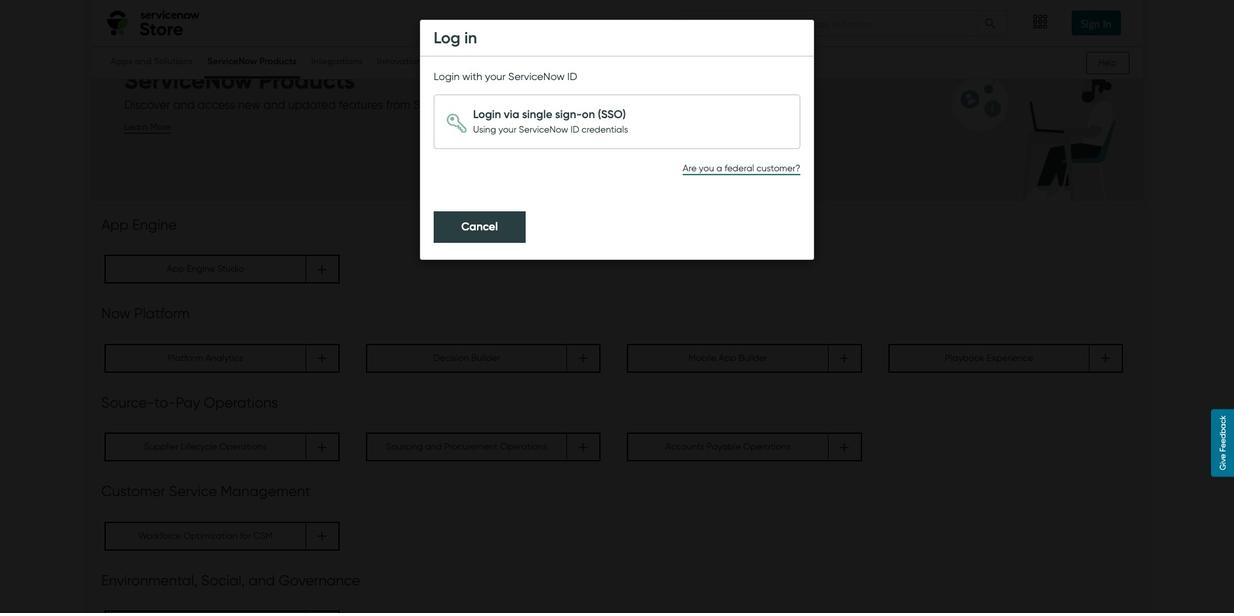 Task type: locate. For each thing, give the bounding box(es) containing it.
Search Apps search field
[[682, 10, 978, 36]]

login for via
[[473, 108, 501, 122]]

add image
[[579, 353, 588, 364], [840, 353, 849, 364], [317, 442, 327, 453], [579, 442, 588, 453], [840, 442, 849, 453], [317, 531, 327, 542]]

experience
[[987, 353, 1033, 364]]

operations down analytics
[[204, 394, 278, 412]]

tab up features
[[305, 49, 369, 76]]

products inside tab list
[[260, 55, 297, 67]]

accounts payable operations button
[[628, 435, 828, 461]]

lifecycle
[[181, 442, 217, 453]]

and inside button
[[425, 442, 442, 453]]

mobile app builder
[[689, 353, 768, 364]]

1 vertical spatial engine
[[187, 264, 215, 275]]

platform left analytics
[[168, 353, 203, 364]]

platform
[[134, 305, 190, 323], [168, 353, 203, 364]]

servicenow inside the login via single sign-on (sso) using your servicenow id credentials
[[519, 124, 568, 135]]

workforce
[[138, 531, 181, 542]]

governance
[[279, 572, 360, 590]]

0 vertical spatial login
[[434, 71, 460, 83]]

tab down servicenow store home image
[[105, 49, 200, 76]]

social,
[[201, 572, 245, 590]]

id
[[567, 71, 577, 83], [571, 124, 579, 135]]

in
[[464, 28, 477, 48]]

mobile app builder button
[[628, 346, 828, 372]]

features
[[339, 98, 383, 113]]

0 vertical spatial app
[[101, 216, 129, 234]]

0 horizontal spatial login
[[434, 71, 460, 83]]

using
[[473, 124, 496, 135]]

supplier
[[144, 442, 179, 453]]

1 vertical spatial platform
[[168, 353, 203, 364]]

builder right the mobile at the bottom of the page
[[739, 353, 768, 364]]

app for app engine
[[101, 216, 129, 234]]

environmental,
[[101, 572, 198, 590]]

tab down in
[[448, 49, 520, 76]]

servicenow inside tab list
[[208, 55, 257, 67]]

platform analytics
[[168, 353, 243, 364]]

accounts
[[665, 442, 704, 453]]

servicenow products discover and access new and updated features from servicenow
[[124, 66, 477, 113]]

2 horizontal spatial app
[[719, 353, 736, 364]]

your right with
[[485, 71, 506, 83]]

builder right decision
[[471, 353, 500, 364]]

products up updated
[[259, 66, 355, 95]]

log in
[[434, 28, 477, 48]]

add image for accounts payable operations
[[840, 442, 849, 453]]

are you a federal customer? link
[[683, 163, 801, 176]]

mobile
[[689, 353, 717, 364]]

are you a federal customer?
[[683, 163, 801, 174]]

sourcing and procurement operations
[[386, 442, 547, 453]]

platform right now
[[134, 305, 190, 323]]

id up sign-
[[567, 71, 577, 83]]

tab up 'single'
[[521, 49, 562, 76]]

app engine studio button
[[106, 257, 305, 283]]

servicenow
[[208, 55, 257, 67], [124, 66, 253, 95], [508, 71, 565, 83], [413, 98, 477, 113], [519, 124, 568, 135]]

login inside the login via single sign-on (sso) using your servicenow id credentials
[[473, 108, 501, 122]]

servicenow products
[[208, 55, 297, 67]]

4 tab from the left
[[448, 49, 520, 76]]

add image for platform analytics
[[317, 353, 327, 364]]

your
[[485, 71, 506, 83], [499, 124, 517, 135]]

log
[[434, 28, 461, 48]]

now platform
[[101, 305, 190, 323]]

0 vertical spatial engine
[[132, 216, 177, 234]]

builder
[[471, 353, 500, 364], [739, 353, 768, 364]]

tab up from
[[371, 49, 447, 76]]

1 vertical spatial your
[[499, 124, 517, 135]]

1 vertical spatial id
[[571, 124, 579, 135]]

engine
[[132, 216, 177, 234], [187, 264, 215, 275]]

app for app engine studio
[[167, 264, 184, 275]]

tab up on
[[563, 49, 627, 76]]

for
[[240, 531, 251, 542]]

environmental, social, and governance
[[101, 572, 360, 590]]

operations
[[204, 394, 278, 412], [219, 442, 267, 453], [500, 442, 547, 453], [743, 442, 791, 453]]

products up new
[[260, 55, 297, 67]]

cancel
[[461, 220, 498, 234]]

engine inside button
[[187, 264, 215, 275]]

0 horizontal spatial app
[[101, 216, 129, 234]]

procurement
[[444, 442, 498, 453]]

servicenow products tab list
[[105, 49, 627, 79]]

id down sign-
[[571, 124, 579, 135]]

1 horizontal spatial builder
[[739, 353, 768, 364]]

sign in button
[[1072, 11, 1121, 35]]

sign in menu item
[[1064, 0, 1130, 46]]

1 vertical spatial app
[[167, 264, 184, 275]]

payable
[[707, 442, 741, 453]]

1 horizontal spatial app
[[167, 264, 184, 275]]

your down via
[[499, 124, 517, 135]]

and right sourcing
[[425, 442, 442, 453]]

add image
[[317, 264, 327, 275], [317, 353, 327, 364], [1101, 353, 1110, 364]]

help button
[[1086, 52, 1130, 74]]

(sso)
[[598, 108, 626, 122]]

sourcing
[[386, 442, 423, 453]]

access
[[198, 98, 235, 113]]

your inside the login via single sign-on (sso) using your servicenow id credentials
[[499, 124, 517, 135]]

2 builder from the left
[[739, 353, 768, 364]]

menu item
[[1017, 14, 1064, 27]]

1 vertical spatial login
[[473, 108, 501, 122]]

login
[[434, 71, 460, 83], [473, 108, 501, 122]]

products
[[260, 55, 297, 67], [259, 66, 355, 95]]

federal
[[725, 163, 754, 174]]

app
[[101, 216, 129, 234], [167, 264, 184, 275], [719, 353, 736, 364]]

more
[[150, 122, 171, 133]]

products inside servicenow products discover and access new and updated features from servicenow
[[259, 66, 355, 95]]

updated
[[288, 98, 336, 113]]

sign in menu bar
[[1011, 0, 1143, 46]]

0 horizontal spatial builder
[[471, 353, 500, 364]]

1 horizontal spatial login
[[473, 108, 501, 122]]

pay
[[176, 394, 200, 412]]

1 tab from the left
[[105, 49, 200, 76]]

and
[[173, 98, 195, 113], [264, 98, 285, 113], [425, 442, 442, 453], [249, 572, 275, 590]]

products for servicenow products
[[260, 55, 297, 67]]

6 tab from the left
[[563, 49, 627, 76]]

workforce optimization for csm button
[[106, 524, 305, 550]]

and left access
[[173, 98, 195, 113]]

learn
[[124, 122, 148, 133]]

login left with
[[434, 71, 460, 83]]

studio
[[217, 264, 244, 275]]

1 horizontal spatial engine
[[187, 264, 215, 275]]

operations right procurement
[[500, 442, 547, 453]]

decision builder button
[[367, 346, 567, 372]]

supplier lifecycle operations
[[144, 442, 267, 453]]

products for servicenow products discover and access new and updated features from servicenow
[[259, 66, 355, 95]]

0 horizontal spatial engine
[[132, 216, 177, 234]]

login up using
[[473, 108, 501, 122]]

tab
[[105, 49, 200, 76], [305, 49, 369, 76], [371, 49, 447, 76], [448, 49, 520, 76], [521, 49, 562, 76], [563, 49, 627, 76]]



Task type: describe. For each thing, give the bounding box(es) containing it.
0 vertical spatial your
[[485, 71, 506, 83]]

from
[[386, 98, 410, 113]]

learn more link
[[124, 122, 171, 134]]

decision
[[433, 353, 469, 364]]

id inside the login via single sign-on (sso) using your servicenow id credentials
[[571, 124, 579, 135]]

and right new
[[264, 98, 285, 113]]

and right social,
[[249, 572, 275, 590]]

in
[[1103, 17, 1112, 30]]

discover
[[124, 98, 170, 113]]

source-to-pay operations
[[101, 394, 278, 412]]

1 builder from the left
[[471, 353, 500, 364]]

engine for app engine
[[132, 216, 177, 234]]

analytics
[[205, 353, 243, 364]]

add image for app engine studio
[[317, 264, 327, 275]]

new
[[238, 98, 261, 113]]

single
[[522, 108, 552, 122]]

a
[[717, 163, 722, 174]]

via
[[504, 108, 519, 122]]

now
[[101, 305, 131, 323]]

credentials
[[582, 124, 628, 135]]

sign-
[[555, 108, 582, 122]]

servicenow products link
[[204, 55, 300, 79]]

add image for decision builder
[[579, 353, 588, 364]]

operations right payable
[[743, 442, 791, 453]]

add image for sourcing and procurement operations
[[579, 442, 588, 453]]

login via single sign-on (sso) using your servicenow id credentials
[[473, 108, 628, 135]]

customer
[[101, 483, 165, 501]]

customer service management
[[101, 483, 311, 501]]

cancel button
[[434, 212, 526, 243]]

supplier lifecycle operations button
[[106, 435, 305, 461]]

customer?
[[757, 163, 801, 174]]

menu item inside sign in menu bar
[[1017, 14, 1064, 27]]

service
[[169, 483, 217, 501]]

0 vertical spatial id
[[567, 71, 577, 83]]

2 tab from the left
[[305, 49, 369, 76]]

on
[[582, 108, 595, 122]]

app engine studio
[[167, 264, 244, 275]]

sign
[[1081, 17, 1101, 30]]

add image for playbook experience
[[1101, 353, 1110, 364]]

5 tab from the left
[[521, 49, 562, 76]]

source-
[[101, 394, 154, 412]]

platform analytics button
[[106, 346, 305, 372]]

csm
[[253, 531, 273, 542]]

login for with
[[434, 71, 460, 83]]

add image for mobile app builder
[[840, 353, 849, 364]]

playbook experience
[[945, 353, 1033, 364]]

are
[[683, 163, 697, 174]]

to-
[[154, 394, 176, 412]]

you
[[699, 163, 714, 174]]

sign in
[[1081, 17, 1112, 30]]

2 vertical spatial app
[[719, 353, 736, 364]]

playbook experience button
[[890, 346, 1089, 372]]

accounts payable operations
[[665, 442, 791, 453]]

with
[[462, 71, 482, 83]]

add image for supplier lifecycle operations
[[317, 442, 327, 453]]

platform inside button
[[168, 353, 203, 364]]

operations right lifecycle on the left
[[219, 442, 267, 453]]

decision builder
[[433, 353, 500, 364]]

login with your servicenow id
[[434, 71, 577, 83]]

engine for app engine studio
[[187, 264, 215, 275]]

learn more
[[124, 122, 171, 133]]

servicenow store home image
[[105, 7, 207, 39]]

playbook
[[945, 353, 985, 364]]

add image for workforce optimization for csm
[[317, 531, 327, 542]]

management
[[221, 483, 311, 501]]

sourcing and procurement operations button
[[367, 435, 567, 461]]

optimization
[[183, 531, 238, 542]]

workforce optimization for csm
[[138, 531, 273, 542]]

help link
[[1080, 52, 1130, 74]]

help
[[1099, 58, 1117, 68]]

0 vertical spatial platform
[[134, 305, 190, 323]]

app engine
[[101, 216, 177, 234]]

3 tab from the left
[[371, 49, 447, 76]]



Task type: vqa. For each thing, say whether or not it's contained in the screenshot.
including
no



